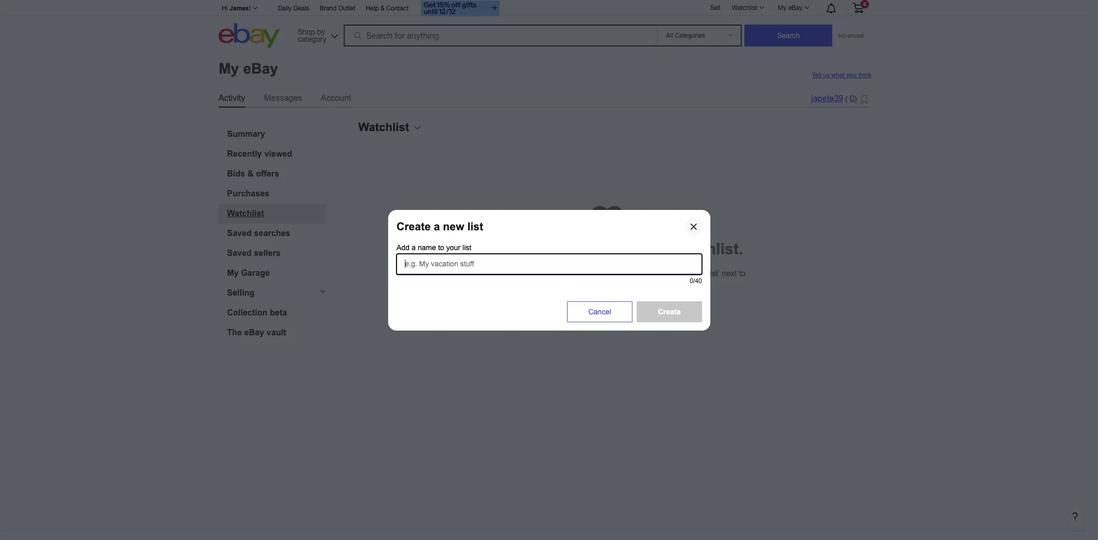 Task type: vqa. For each thing, say whether or not it's contained in the screenshot.
'Used'
no



Task type: describe. For each thing, give the bounding box(es) containing it.
contact
[[386, 5, 409, 12]]

account
[[321, 93, 351, 102]]

0 horizontal spatial my ebay
[[219, 61, 278, 77]]

no
[[544, 240, 563, 258]]

items inside start adding items to your watchlist today! simply tap 'add to watchlist' next to the item you want to keep a close eye on.
[[514, 269, 533, 278]]

item
[[547, 280, 562, 289]]

advanced link
[[833, 25, 869, 46]]

simply
[[621, 269, 645, 278]]

you have no items in your watchlist.
[[471, 240, 743, 258]]

vault
[[267, 328, 286, 337]]

brand
[[320, 5, 337, 12]]

activity
[[219, 93, 245, 102]]

saved searches
[[227, 229, 290, 238]]

think
[[858, 71, 872, 79]]

help & contact link
[[366, 3, 409, 15]]

account navigation
[[219, 0, 872, 18]]

add a name to your list
[[396, 244, 471, 252]]

0 inside create a new list dialog
[[690, 278, 693, 285]]

brand outlet link
[[320, 3, 355, 15]]

to inside create a new list dialog
[[438, 244, 444, 252]]

my garage link
[[227, 269, 326, 278]]

close
[[634, 280, 652, 289]]

account link
[[321, 91, 351, 105]]

tell us what you think link
[[812, 71, 872, 79]]

brand outlet
[[320, 5, 355, 12]]

watchlist link inside account navigation
[[726, 2, 769, 14]]

)
[[855, 95, 857, 103]]

next
[[722, 269, 737, 278]]

Add a name to your list text field
[[396, 254, 702, 275]]

bids & offers link
[[227, 169, 326, 179]]

1 vertical spatial ebay
[[243, 61, 278, 77]]

sellers
[[254, 249, 281, 258]]

saved for saved searches
[[227, 229, 252, 238]]

my for my garage link at the left of the page
[[227, 269, 239, 278]]

outlet
[[338, 5, 355, 12]]

2 horizontal spatial your
[[631, 240, 665, 258]]

0 vertical spatial list
[[467, 221, 483, 233]]

1 vertical spatial my
[[219, 61, 239, 77]]

& for offers
[[248, 169, 254, 178]]

0 vertical spatial items
[[568, 240, 609, 258]]

to down today!
[[598, 280, 605, 289]]

get an extra 15% off image
[[421, 1, 500, 16]]

searches
[[254, 229, 290, 238]]

make this page your my ebay homepage image
[[861, 95, 867, 105]]

start
[[469, 269, 486, 278]]

summary link
[[227, 129, 326, 139]]

beta
[[270, 308, 287, 317]]

want
[[579, 280, 596, 289]]

40
[[695, 278, 702, 285]]

sell
[[710, 4, 720, 11]]

none submit inside banner
[[745, 25, 833, 47]]

today!
[[597, 269, 618, 278]]

sell link
[[705, 4, 725, 11]]

activity link
[[219, 91, 245, 105]]

watchlist.
[[670, 240, 743, 258]]

the
[[533, 280, 545, 289]]

adding
[[488, 269, 512, 278]]

saved for saved sellers
[[227, 249, 252, 258]]

garage
[[241, 269, 270, 278]]

on.
[[670, 280, 681, 289]]

recently
[[227, 149, 262, 158]]

/
[[693, 278, 695, 285]]

purchases
[[227, 189, 269, 198]]

summary
[[227, 129, 265, 138]]

bids
[[227, 169, 245, 178]]



Task type: locate. For each thing, give the bounding box(es) containing it.
in
[[613, 240, 627, 258]]

& inside account navigation
[[381, 5, 385, 12]]

watchlist for watchlist link within the account navigation
[[732, 4, 758, 12]]

viewed
[[264, 149, 292, 158]]

saved sellers link
[[227, 249, 326, 258]]

1 vertical spatial watchlist link
[[227, 209, 326, 218]]

saved up my garage
[[227, 249, 252, 258]]

a inside start adding items to your watchlist today! simply tap 'add to watchlist' next to the item you want to keep a close eye on.
[[627, 280, 632, 289]]

name
[[417, 244, 436, 252]]

your for add a name to your list
[[446, 244, 460, 252]]

tell
[[812, 71, 821, 79]]

my inside account navigation
[[778, 4, 787, 12]]

japete39
[[811, 94, 843, 103]]

daily deals
[[278, 5, 309, 12]]

1 horizontal spatial your
[[544, 269, 560, 278]]

to up the
[[535, 269, 542, 278]]

offers
[[256, 169, 279, 178]]

1 horizontal spatial a
[[434, 221, 440, 233]]

collection beta link
[[227, 308, 326, 318]]

your shopping cart contains 6 items image
[[852, 3, 864, 13]]

0 horizontal spatial your
[[446, 244, 460, 252]]

0 vertical spatial &
[[381, 5, 385, 12]]

2 horizontal spatial a
[[627, 280, 632, 289]]

your inside create a new list dialog
[[446, 244, 460, 252]]

0 vertical spatial saved
[[227, 229, 252, 238]]

0 vertical spatial a
[[434, 221, 440, 233]]

2 vertical spatial a
[[627, 280, 632, 289]]

bids & offers
[[227, 169, 279, 178]]

0 horizontal spatial watchlist link
[[227, 209, 326, 218]]

your
[[631, 240, 665, 258], [446, 244, 460, 252], [544, 269, 560, 278]]

0 vertical spatial watchlist link
[[726, 2, 769, 14]]

create for create
[[658, 308, 681, 316]]

1 vertical spatial list
[[462, 244, 471, 252]]

create a new list dialog
[[0, 0, 1098, 541]]

0 horizontal spatial items
[[514, 269, 533, 278]]

& for contact
[[381, 5, 385, 12]]

0 horizontal spatial 0
[[690, 278, 693, 285]]

my ebay
[[778, 4, 803, 12], [219, 61, 278, 77]]

2 horizontal spatial watchlist
[[732, 4, 758, 12]]

you
[[471, 240, 500, 258]]

items up today!
[[568, 240, 609, 258]]

0 vertical spatial my
[[778, 4, 787, 12]]

a down "simply"
[[627, 280, 632, 289]]

create
[[396, 221, 431, 233], [658, 308, 681, 316]]

banner containing sell
[[219, 0, 872, 51]]

my
[[778, 4, 787, 12], [219, 61, 239, 77], [227, 269, 239, 278]]

cancel button
[[567, 302, 632, 323]]

watchlist down purchases
[[227, 209, 264, 218]]

1 horizontal spatial you
[[847, 71, 857, 79]]

0 vertical spatial 0
[[850, 94, 855, 103]]

tap
[[647, 269, 658, 278]]

1 vertical spatial watchlist
[[227, 209, 264, 218]]

create button
[[636, 302, 702, 323]]

saved sellers
[[227, 249, 281, 258]]

1 horizontal spatial items
[[568, 240, 609, 258]]

1 vertical spatial items
[[514, 269, 533, 278]]

1 vertical spatial create
[[658, 308, 681, 316]]

0 vertical spatial my ebay
[[778, 4, 803, 12]]

a
[[434, 221, 440, 233], [411, 244, 415, 252], [627, 280, 632, 289]]

you inside start adding items to your watchlist today! simply tap 'add to watchlist' next to the item you want to keep a close eye on.
[[564, 280, 577, 289]]

a for new
[[434, 221, 440, 233]]

recently viewed link
[[227, 149, 326, 159]]

1 vertical spatial &
[[248, 169, 254, 178]]

you
[[847, 71, 857, 79], [564, 280, 577, 289]]

my ebay link
[[772, 2, 814, 14]]

advanced
[[838, 32, 864, 39]]

to up on.
[[679, 269, 685, 278]]

saved searches link
[[227, 229, 326, 238]]

deals
[[293, 5, 309, 12]]

0 / 40
[[690, 278, 702, 285]]

your down new
[[446, 244, 460, 252]]

you right 'item'
[[564, 280, 577, 289]]

help, opens dialogs image
[[1070, 513, 1080, 523]]

a for name
[[411, 244, 415, 252]]

collection
[[227, 308, 268, 317]]

banner
[[219, 0, 872, 51]]

watchlist for bottommost watchlist link
[[227, 209, 264, 218]]

ebay
[[788, 4, 803, 12], [243, 61, 278, 77], [244, 328, 264, 337]]

watchlist inside account navigation
[[732, 4, 758, 12]]

ebay inside account navigation
[[788, 4, 803, 12]]

& right bids at the left
[[248, 169, 254, 178]]

the
[[227, 328, 242, 337]]

0 link
[[850, 94, 855, 103]]

to right name
[[438, 244, 444, 252]]

the ebay vault
[[227, 328, 286, 337]]

0
[[850, 94, 855, 103], [690, 278, 693, 285]]

watchlist link right 'sell'
[[726, 2, 769, 14]]

help
[[366, 5, 379, 12]]

collection beta
[[227, 308, 287, 317]]

0 horizontal spatial watchlist
[[227, 209, 264, 218]]

add
[[396, 244, 409, 252]]

0 left 40
[[690, 278, 693, 285]]

messages
[[264, 93, 302, 102]]

what
[[832, 71, 845, 79]]

1 horizontal spatial my ebay
[[778, 4, 803, 12]]

a left new
[[434, 221, 440, 233]]

1 saved from the top
[[227, 229, 252, 238]]

list right new
[[467, 221, 483, 233]]

0 right (
[[850, 94, 855, 103]]

start adding items to your watchlist today! simply tap 'add to watchlist' next to the item you want to keep a close eye on.
[[469, 269, 746, 289]]

watchlist up want
[[562, 269, 594, 278]]

new
[[443, 221, 464, 233]]

a right add
[[411, 244, 415, 252]]

1 vertical spatial a
[[411, 244, 415, 252]]

keep
[[607, 280, 625, 289]]

watchlist link up saved searches link
[[227, 209, 326, 218]]

your inside start adding items to your watchlist today! simply tap 'add to watchlist' next to the item you want to keep a close eye on.
[[544, 269, 560, 278]]

ebay for 'my ebay' link
[[788, 4, 803, 12]]

saved
[[227, 229, 252, 238], [227, 249, 252, 258]]

0 horizontal spatial &
[[248, 169, 254, 178]]

tell us what you think
[[812, 71, 872, 79]]

daily deals link
[[278, 3, 309, 15]]

0 vertical spatial watchlist
[[732, 4, 758, 12]]

have
[[504, 240, 540, 258]]

create inside button
[[658, 308, 681, 316]]

ebay for the ebay vault link
[[244, 328, 264, 337]]

0 vertical spatial create
[[396, 221, 431, 233]]

0 horizontal spatial create
[[396, 221, 431, 233]]

1 horizontal spatial 0
[[850, 94, 855, 103]]

my for 'my ebay' link
[[778, 4, 787, 12]]

&
[[381, 5, 385, 12], [248, 169, 254, 178]]

your up 'item'
[[544, 269, 560, 278]]

1 vertical spatial you
[[564, 280, 577, 289]]

items right adding on the left of page
[[514, 269, 533, 278]]

0 horizontal spatial a
[[411, 244, 415, 252]]

1 horizontal spatial create
[[658, 308, 681, 316]]

daily
[[278, 5, 292, 12]]

items
[[568, 240, 609, 258], [514, 269, 533, 278]]

watchlist inside start adding items to your watchlist today! simply tap 'add to watchlist' next to the item you want to keep a close eye on.
[[562, 269, 594, 278]]

japete39 ( 0 )
[[811, 94, 857, 103]]

to right next
[[739, 269, 746, 278]]

footer
[[4, 531, 1086, 541]]

create down on.
[[658, 308, 681, 316]]

1 horizontal spatial watchlist
[[562, 269, 594, 278]]

2 vertical spatial watchlist
[[562, 269, 594, 278]]

japete39 link
[[811, 94, 843, 103]]

purchases link
[[227, 189, 326, 199]]

cancel
[[588, 308, 611, 316]]

your for start adding items to your watchlist today! simply tap 'add to watchlist' next to the item you want to keep a close eye on.
[[544, 269, 560, 278]]

eye
[[655, 280, 668, 289]]

help & contact
[[366, 5, 409, 12]]

to
[[438, 244, 444, 252], [535, 269, 542, 278], [679, 269, 685, 278], [739, 269, 746, 278], [598, 280, 605, 289]]

2 vertical spatial ebay
[[244, 328, 264, 337]]

messages link
[[264, 91, 302, 105]]

list down new
[[462, 244, 471, 252]]

list
[[467, 221, 483, 233], [462, 244, 471, 252]]

0 vertical spatial you
[[847, 71, 857, 79]]

1 horizontal spatial watchlist link
[[726, 2, 769, 14]]

0 vertical spatial ebay
[[788, 4, 803, 12]]

None submit
[[745, 25, 833, 47]]

your up tap
[[631, 240, 665, 258]]

us
[[823, 71, 830, 79]]

my garage
[[227, 269, 270, 278]]

create up add
[[396, 221, 431, 233]]

(
[[845, 95, 848, 103]]

you right what
[[847, 71, 857, 79]]

create a new list
[[396, 221, 483, 233]]

'add
[[660, 269, 676, 278]]

1 horizontal spatial &
[[381, 5, 385, 12]]

watchlist
[[732, 4, 758, 12], [227, 209, 264, 218], [562, 269, 594, 278]]

2 vertical spatial my
[[227, 269, 239, 278]]

1 vertical spatial my ebay
[[219, 61, 278, 77]]

recently viewed
[[227, 149, 292, 158]]

1 vertical spatial saved
[[227, 249, 252, 258]]

my ebay inside account navigation
[[778, 4, 803, 12]]

create for create a new list
[[396, 221, 431, 233]]

& right help
[[381, 5, 385, 12]]

watchlist'
[[687, 269, 719, 278]]

watchlist right 'sell'
[[732, 4, 758, 12]]

the ebay vault link
[[227, 328, 326, 338]]

1 vertical spatial 0
[[690, 278, 693, 285]]

2 saved from the top
[[227, 249, 252, 258]]

saved up saved sellers
[[227, 229, 252, 238]]

0 horizontal spatial you
[[564, 280, 577, 289]]

watchlist link
[[726, 2, 769, 14], [227, 209, 326, 218]]



